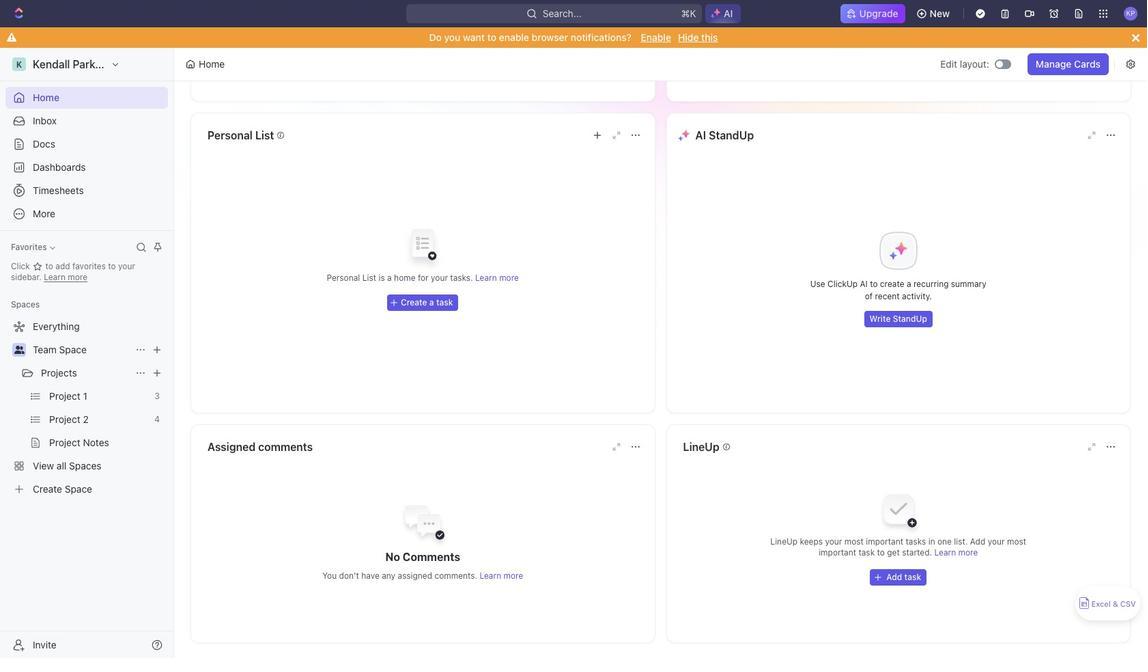 Task type: vqa. For each thing, say whether or not it's contained in the screenshot.
be
no



Task type: describe. For each thing, give the bounding box(es) containing it.
to for to
[[108, 261, 116, 271]]

ai inside use clickup ai to create a recurring summary of recent activity.
[[861, 279, 868, 289]]

team
[[33, 344, 57, 355]]

you don't have any assigned comments. learn more
[[323, 570, 524, 580]]

0 horizontal spatial a
[[387, 273, 392, 283]]

assigned
[[398, 570, 433, 580]]

sidebar.
[[11, 272, 42, 282]]

project 2 link
[[49, 409, 149, 430]]

project 2
[[49, 413, 89, 425]]

have
[[362, 570, 380, 580]]

excel & csv
[[1092, 600, 1137, 608]]

to inside lineup keeps your most important tasks in one list. add your most important task to get started.
[[878, 547, 885, 558]]

standup for ai standup
[[709, 129, 755, 141]]

started.
[[903, 547, 933, 558]]

home link
[[5, 87, 168, 109]]

project for project 2
[[49, 413, 80, 425]]

add task
[[887, 572, 922, 582]]

more down list.
[[959, 547, 979, 558]]

want
[[463, 31, 485, 43]]

one
[[938, 536, 952, 547]]

favorites
[[72, 261, 106, 271]]

space for create space
[[65, 483, 92, 495]]

your inside the to add favorites to your sidebar.
[[118, 261, 135, 271]]

project for project 1
[[49, 390, 80, 402]]

write
[[870, 314, 891, 324]]

edit
[[941, 58, 958, 70]]

is
[[379, 273, 385, 283]]

create a task
[[401, 297, 453, 307]]

notifications?
[[571, 31, 632, 43]]

tree inside sidebar navigation
[[5, 316, 168, 500]]

⌘k
[[682, 8, 697, 19]]

user group image
[[14, 346, 24, 354]]

excel
[[1092, 600, 1111, 608]]

kendall parks's workspace
[[33, 58, 169, 70]]

add inside add task button
[[887, 572, 903, 582]]

learn more for learn more 'link' corresponding to lineup keeps your most important tasks in one list. add your most important task to get started.
[[935, 547, 979, 558]]

list for personal list is a home for your tasks. learn more
[[363, 273, 377, 283]]

sidebar navigation
[[0, 48, 177, 658]]

project for project notes
[[49, 437, 80, 448]]

projects
[[41, 367, 77, 379]]

new button
[[911, 3, 959, 25]]

ai button
[[706, 4, 741, 23]]

do you want to enable browser notifications? enable hide this
[[429, 31, 718, 43]]

learn down the one
[[935, 547, 957, 558]]

csv
[[1121, 600, 1137, 608]]

enable
[[641, 31, 672, 43]]

excel & csv link
[[1076, 586, 1141, 620]]

manage cards
[[1036, 58, 1101, 70]]

create space
[[33, 483, 92, 495]]

team space link
[[33, 339, 130, 361]]

0 vertical spatial spaces
[[11, 299, 40, 310]]

learn more link down add on the left
[[44, 272, 88, 282]]

learn more for learn more 'link' under add on the left
[[44, 272, 88, 282]]

use clickup ai to create a recurring summary of recent activity.
[[811, 279, 987, 301]]

2 most from the left
[[1008, 536, 1027, 547]]

task inside lineup keeps your most important tasks in one list. add your most important task to get started.
[[859, 547, 875, 558]]

task inside add task button
[[905, 572, 922, 582]]

more inside sidebar navigation
[[68, 272, 88, 282]]

learn inside sidebar navigation
[[44, 272, 66, 282]]

dashboards
[[33, 161, 86, 173]]

get
[[888, 547, 900, 558]]

tasks.
[[451, 273, 473, 283]]

you
[[444, 31, 461, 43]]

1 most from the left
[[845, 536, 864, 547]]

to add favorites to your sidebar.
[[11, 261, 135, 282]]

everything link
[[5, 316, 165, 338]]

k
[[16, 59, 22, 69]]

project notes link
[[49, 432, 165, 454]]

summary
[[952, 279, 987, 289]]

4
[[155, 414, 160, 424]]

notes
[[83, 437, 109, 448]]

your right list.
[[989, 536, 1006, 547]]

personal list
[[208, 129, 274, 141]]

1 horizontal spatial important
[[867, 536, 904, 547]]

a inside create a task button
[[430, 297, 434, 307]]

for
[[418, 273, 429, 283]]

timesheets
[[33, 184, 84, 196]]

0 horizontal spatial important
[[819, 547, 857, 558]]

lineup keeps your most important tasks in one list. add your most important task to get started.
[[771, 536, 1027, 558]]

more right comments.
[[504, 570, 524, 580]]

parks's
[[73, 58, 110, 70]]

personal for personal list is a home for your tasks. learn more
[[327, 273, 360, 283]]

click
[[11, 261, 32, 271]]

your right for
[[431, 273, 448, 283]]

timesheets link
[[5, 180, 168, 202]]

don't
[[339, 570, 359, 580]]

enable
[[499, 31, 529, 43]]

assigned
[[208, 441, 256, 453]]

docs link
[[5, 133, 168, 155]]

kendall
[[33, 58, 70, 70]]

workspace
[[113, 58, 169, 70]]

your right keeps
[[826, 536, 843, 547]]

favorites button
[[5, 239, 61, 256]]

ai for ai
[[724, 8, 734, 19]]

add
[[56, 261, 70, 271]]

home
[[394, 273, 416, 283]]



Task type: locate. For each thing, give the bounding box(es) containing it.
0 horizontal spatial create
[[33, 483, 62, 495]]

1 vertical spatial personal
[[327, 273, 360, 283]]

0 horizontal spatial list
[[255, 129, 274, 141]]

recurring
[[914, 279, 949, 289]]

personal
[[208, 129, 253, 141], [327, 273, 360, 283]]

task
[[437, 297, 453, 307], [859, 547, 875, 558], [905, 572, 922, 582]]

ai
[[724, 8, 734, 19], [696, 129, 707, 141], [861, 279, 868, 289]]

use
[[811, 279, 826, 289]]

1 horizontal spatial task
[[859, 547, 875, 558]]

add inside lineup keeps your most important tasks in one list. add your most important task to get started.
[[971, 536, 986, 547]]

2 horizontal spatial task
[[905, 572, 922, 582]]

0 vertical spatial ai
[[724, 8, 734, 19]]

spaces up the create space "link"
[[69, 460, 101, 471]]

ai for ai standup
[[696, 129, 707, 141]]

task inside create a task button
[[437, 297, 453, 307]]

1 vertical spatial important
[[819, 547, 857, 558]]

0 vertical spatial lineup
[[684, 441, 720, 453]]

project 1 link
[[49, 385, 149, 407]]

add right list.
[[971, 536, 986, 547]]

2 project from the top
[[49, 413, 80, 425]]

create
[[881, 279, 905, 289]]

to
[[488, 31, 497, 43], [45, 261, 53, 271], [108, 261, 116, 271], [871, 279, 878, 289], [878, 547, 885, 558]]

projects link
[[41, 362, 130, 384]]

layout:
[[961, 58, 990, 70]]

upgrade
[[860, 8, 899, 19]]

kp button
[[1121, 3, 1142, 25]]

2 horizontal spatial a
[[907, 279, 912, 289]]

space down everything link
[[59, 344, 87, 355]]

0 horizontal spatial standup
[[709, 129, 755, 141]]

a
[[387, 273, 392, 283], [907, 279, 912, 289], [430, 297, 434, 307]]

task left get
[[859, 547, 875, 558]]

write standup button
[[865, 311, 933, 327]]

&
[[1114, 600, 1119, 608]]

1 horizontal spatial lineup
[[771, 536, 798, 547]]

standup for write standup
[[893, 314, 928, 324]]

1 horizontal spatial list
[[363, 273, 377, 283]]

1 horizontal spatial home
[[199, 58, 225, 70]]

1 vertical spatial add
[[887, 572, 903, 582]]

lineup
[[684, 441, 720, 453], [771, 536, 798, 547]]

new
[[930, 8, 950, 19]]

add down get
[[887, 572, 903, 582]]

list.
[[955, 536, 969, 547]]

more button
[[5, 203, 168, 225]]

any
[[382, 570, 396, 580]]

your right favorites
[[118, 261, 135, 271]]

more down favorites
[[68, 272, 88, 282]]

tree containing everything
[[5, 316, 168, 500]]

1 project from the top
[[49, 390, 80, 402]]

do
[[429, 31, 442, 43]]

invite
[[33, 639, 57, 650]]

1 vertical spatial learn more
[[935, 547, 979, 558]]

0 horizontal spatial most
[[845, 536, 864, 547]]

home
[[199, 58, 225, 70], [33, 92, 59, 103]]

ai standup
[[696, 129, 755, 141]]

2 vertical spatial task
[[905, 572, 922, 582]]

a inside use clickup ai to create a recurring summary of recent activity.
[[907, 279, 912, 289]]

clickup
[[828, 279, 858, 289]]

comments
[[258, 441, 313, 453]]

view all spaces
[[33, 460, 101, 471]]

1 horizontal spatial most
[[1008, 536, 1027, 547]]

search...
[[543, 8, 582, 19]]

1 vertical spatial task
[[859, 547, 875, 558]]

0 vertical spatial personal
[[208, 129, 253, 141]]

you
[[323, 570, 337, 580]]

inbox
[[33, 115, 57, 126]]

learn more link down list.
[[935, 547, 979, 558]]

assigned comments
[[208, 441, 313, 453]]

learn down add on the left
[[44, 272, 66, 282]]

1 vertical spatial home
[[33, 92, 59, 103]]

no comments
[[386, 550, 461, 563]]

learn more link right tasks.
[[476, 273, 519, 283]]

recent
[[876, 291, 900, 301]]

create a task button
[[387, 294, 459, 311]]

1 horizontal spatial create
[[401, 297, 427, 307]]

this
[[702, 31, 718, 43]]

list for personal list
[[255, 129, 274, 141]]

to right favorites
[[108, 261, 116, 271]]

learn more
[[44, 272, 88, 282], [935, 547, 979, 558]]

keeps
[[800, 536, 823, 547]]

lineup for lineup keeps your most important tasks in one list. add your most important task to get started.
[[771, 536, 798, 547]]

1 horizontal spatial ai
[[724, 8, 734, 19]]

to for do
[[488, 31, 497, 43]]

lineup inside lineup keeps your most important tasks in one list. add your most important task to get started.
[[771, 536, 798, 547]]

1 vertical spatial standup
[[893, 314, 928, 324]]

0 vertical spatial task
[[437, 297, 453, 307]]

0 vertical spatial add
[[971, 536, 986, 547]]

kp
[[1127, 9, 1136, 17]]

a right is
[[387, 273, 392, 283]]

create for create a task
[[401, 297, 427, 307]]

to left add on the left
[[45, 261, 53, 271]]

0 vertical spatial important
[[867, 536, 904, 547]]

spaces
[[11, 299, 40, 310], [69, 460, 101, 471]]

0 horizontal spatial lineup
[[684, 441, 720, 453]]

everything
[[33, 320, 80, 332]]

all
[[57, 460, 66, 471]]

space inside "link"
[[65, 483, 92, 495]]

a down personal list is a home for your tasks. learn more
[[430, 297, 434, 307]]

0 horizontal spatial learn more
[[44, 272, 88, 282]]

spaces inside "tree"
[[69, 460, 101, 471]]

no
[[386, 550, 400, 563]]

upgrade link
[[841, 4, 906, 23]]

home inside sidebar navigation
[[33, 92, 59, 103]]

create space link
[[5, 478, 165, 500]]

1 vertical spatial ai
[[696, 129, 707, 141]]

2 vertical spatial ai
[[861, 279, 868, 289]]

create inside button
[[401, 297, 427, 307]]

to right want
[[488, 31, 497, 43]]

1 horizontal spatial personal
[[327, 273, 360, 283]]

create for create space
[[33, 483, 62, 495]]

write standup
[[870, 314, 928, 324]]

kendall parks's workspace, , element
[[12, 57, 26, 71]]

project left 2
[[49, 413, 80, 425]]

1 horizontal spatial spaces
[[69, 460, 101, 471]]

1 horizontal spatial standup
[[893, 314, 928, 324]]

of
[[865, 291, 873, 301]]

browser
[[532, 31, 569, 43]]

to for use
[[871, 279, 878, 289]]

0 horizontal spatial spaces
[[11, 299, 40, 310]]

to up of
[[871, 279, 878, 289]]

create down personal list is a home for your tasks. learn more
[[401, 297, 427, 307]]

standup inside write standup button
[[893, 314, 928, 324]]

0 vertical spatial create
[[401, 297, 427, 307]]

hide
[[678, 31, 699, 43]]

view
[[33, 460, 54, 471]]

1 vertical spatial space
[[65, 483, 92, 495]]

project notes
[[49, 437, 109, 448]]

your
[[118, 261, 135, 271], [431, 273, 448, 283], [826, 536, 843, 547], [989, 536, 1006, 547]]

tasks
[[906, 536, 927, 547]]

project 1
[[49, 390, 87, 402]]

list
[[255, 129, 274, 141], [363, 273, 377, 283]]

inbox link
[[5, 110, 168, 132]]

0 horizontal spatial personal
[[208, 129, 253, 141]]

add task button
[[871, 569, 927, 586]]

personal for personal list
[[208, 129, 253, 141]]

learn more link for personal list is a home for your tasks.
[[476, 273, 519, 283]]

more
[[68, 272, 88, 282], [500, 273, 519, 283], [959, 547, 979, 558], [504, 570, 524, 580]]

2
[[83, 413, 89, 425]]

learn more inside sidebar navigation
[[44, 272, 88, 282]]

0 vertical spatial list
[[255, 129, 274, 141]]

most right keeps
[[845, 536, 864, 547]]

0 horizontal spatial home
[[33, 92, 59, 103]]

learn more down list.
[[935, 547, 979, 558]]

manage cards button
[[1028, 53, 1110, 75]]

more right tasks.
[[500, 273, 519, 283]]

0 vertical spatial project
[[49, 390, 80, 402]]

most right list.
[[1008, 536, 1027, 547]]

3 project from the top
[[49, 437, 80, 448]]

learn more link for lineup keeps your most important tasks in one list. add your most important task to get started.
[[935, 547, 979, 558]]

learn more link for you don't have any assigned comments.
[[480, 570, 524, 580]]

ai inside 'button'
[[724, 8, 734, 19]]

cards
[[1075, 58, 1101, 70]]

1 horizontal spatial learn more
[[935, 547, 979, 558]]

0 horizontal spatial ai
[[696, 129, 707, 141]]

0 horizontal spatial add
[[887, 572, 903, 582]]

tree
[[5, 316, 168, 500]]

important down keeps
[[819, 547, 857, 558]]

to inside use clickup ai to create a recurring summary of recent activity.
[[871, 279, 878, 289]]

0 vertical spatial home
[[199, 58, 225, 70]]

learn more down add on the left
[[44, 272, 88, 282]]

docs
[[33, 138, 55, 150]]

learn right tasks.
[[476, 273, 497, 283]]

more
[[33, 208, 55, 219]]

1 vertical spatial project
[[49, 413, 80, 425]]

1 horizontal spatial a
[[430, 297, 434, 307]]

learn more link right comments.
[[480, 570, 524, 580]]

activity.
[[903, 291, 933, 301]]

lineup for lineup
[[684, 441, 720, 453]]

1 vertical spatial spaces
[[69, 460, 101, 471]]

spaces down sidebar.
[[11, 299, 40, 310]]

create inside "link"
[[33, 483, 62, 495]]

space down view all spaces link
[[65, 483, 92, 495]]

a up activity.
[[907, 279, 912, 289]]

view all spaces link
[[5, 455, 165, 477]]

project left 1
[[49, 390, 80, 402]]

learn right comments.
[[480, 570, 502, 580]]

0 horizontal spatial task
[[437, 297, 453, 307]]

task down started.
[[905, 572, 922, 582]]

space
[[59, 344, 87, 355], [65, 483, 92, 495]]

1 vertical spatial lineup
[[771, 536, 798, 547]]

comments.
[[435, 570, 478, 580]]

most
[[845, 536, 864, 547], [1008, 536, 1027, 547]]

project up view all spaces
[[49, 437, 80, 448]]

2 horizontal spatial ai
[[861, 279, 868, 289]]

0 vertical spatial learn more
[[44, 272, 88, 282]]

1
[[83, 390, 87, 402]]

2 vertical spatial project
[[49, 437, 80, 448]]

favorites
[[11, 242, 47, 252]]

to left get
[[878, 547, 885, 558]]

personal list is a home for your tasks. learn more
[[327, 273, 519, 283]]

in
[[929, 536, 936, 547]]

0 vertical spatial standup
[[709, 129, 755, 141]]

0 vertical spatial space
[[59, 344, 87, 355]]

important up get
[[867, 536, 904, 547]]

1 vertical spatial create
[[33, 483, 62, 495]]

task down tasks.
[[437, 297, 453, 307]]

1 vertical spatial list
[[363, 273, 377, 283]]

1 horizontal spatial add
[[971, 536, 986, 547]]

space for team space
[[59, 344, 87, 355]]

create down view
[[33, 483, 62, 495]]

team space
[[33, 344, 87, 355]]



